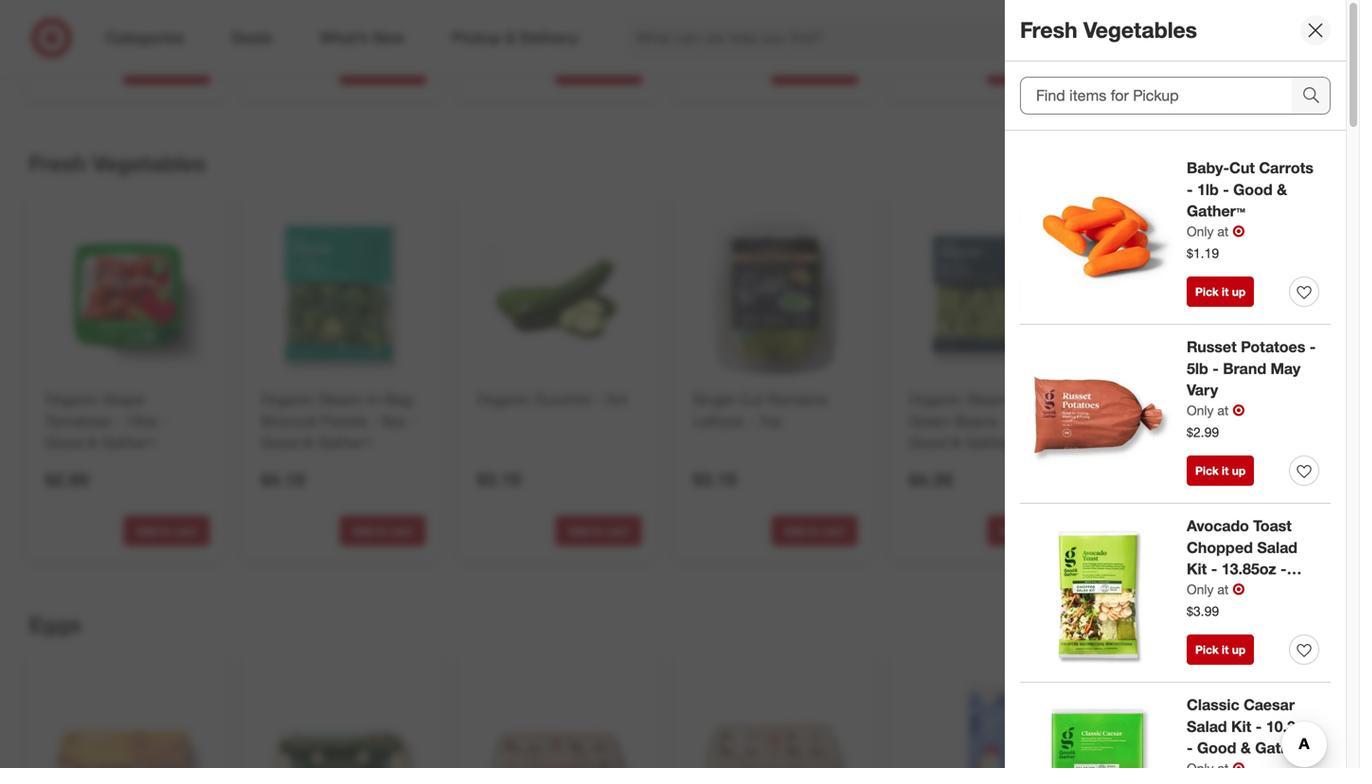 Task type: vqa. For each thing, say whether or not it's contained in the screenshot.
Only inside the Only at ¬
yes



Task type: describe. For each thing, give the bounding box(es) containing it.
- right potatoes
[[1310, 338, 1317, 356]]

3 home from the left
[[909, 39, 938, 53]]

& inside the baby-cut carrots - 1lb - good & gather™ only at ¬
[[1278, 180, 1288, 199]]

4 purchase from the left
[[751, 39, 798, 54]]

it for ¬
[[1223, 464, 1230, 478]]

good inside avocado toast chopped salad kit - 13.85oz - good & gather™
[[1188, 582, 1227, 600]]

salad inside classic caesar salad kit - 10.3oz - good & gather™
[[1188, 718, 1228, 736]]

pick for at
[[1196, 285, 1219, 299]]

avocado toast chopped salad kit - 13.85oz - good & gather™ link
[[1188, 516, 1320, 600]]

good inside classic caesar salad kit - 10.3oz - good & gather™
[[1198, 739, 1237, 758]]

12oz
[[1013, 412, 1045, 430]]

salad inside avocado toast chopped salad kit - 13.85oz - good & gather™
[[1258, 539, 1298, 557]]

romaine
[[768, 390, 828, 409]]

only at ¬
[[1188, 581, 1246, 599]]

organic baby spinach - 5oz - good & gather™ link
[[1125, 389, 1287, 432]]

cut for 7oz
[[739, 390, 764, 409]]

pick it up for ¬
[[1196, 464, 1246, 478]]

3 pick it up from the top
[[1196, 643, 1246, 657]]

& inside avocado toast chopped salad kit - 13.85oz - good & gather™
[[1231, 582, 1241, 600]]

pick it up button for ¬
[[1188, 456, 1255, 486]]

grape
[[102, 390, 144, 409]]

bag for $4.19
[[386, 390, 413, 409]]

classic caesar salad kit - 10.3oz - good & gather™ link
[[1188, 695, 1320, 760]]

organic steam-in-bag green beans - 12oz - good & gather™ link
[[909, 389, 1070, 454]]

¬ inside the baby-cut carrots - 1lb - good & gather™ only at ¬
[[1233, 222, 1246, 241]]

1 vertical spatial vegetables
[[92, 150, 206, 177]]

chopped
[[1188, 539, 1254, 557]]

organic inside organic baby spinach - 5oz - good & gather™
[[1125, 390, 1179, 409]]

9oz
[[382, 412, 406, 430]]

up for ¬
[[1233, 464, 1246, 478]]

broccoli
[[261, 412, 317, 430]]

$3.99
[[1188, 603, 1220, 620]]

- right 10oz
[[162, 412, 168, 430]]

10.3oz
[[1267, 718, 1313, 736]]

0 horizontal spatial $2.99
[[45, 469, 89, 491]]

single cut romaine lettuce - 7oz link
[[693, 389, 854, 432]]

$1.19
[[1188, 245, 1220, 262]]

- down the classic
[[1188, 739, 1194, 758]]

3 it from the top
[[1223, 643, 1230, 657]]

$4.39
[[909, 469, 953, 491]]

baby-cut carrots - 1lb - good & gather™ only at ¬
[[1188, 159, 1314, 241]]

gather™ inside 'organic grape tomatoes - 10oz - good & gather™'
[[101, 434, 156, 452]]

What can we help you find? suggestions appear below search field
[[625, 17, 1097, 59]]

3 pick it up button from the top
[[1188, 635, 1255, 665]]

shop for fresh vegetables
[[1247, 157, 1283, 176]]

russet
[[1188, 338, 1237, 356]]

3 up from the top
[[1233, 643, 1246, 657]]

shop more for fresh vegetables
[[1247, 157, 1322, 176]]

fresh vegetables dialog
[[1006, 0, 1361, 769]]

organic zucchini - 2ct link
[[477, 389, 638, 411]]

- right 1lb
[[1224, 180, 1230, 199]]

1lb
[[1198, 180, 1220, 199]]

1 purchase from the left
[[102, 39, 150, 53]]

organic grape tomatoes - 10oz - good & gather™
[[45, 390, 168, 452]]

more for eggs
[[1287, 619, 1322, 637]]

& inside organic steam-in-bag broccoli florets - 9oz - good & gather™
[[304, 434, 313, 452]]

13.85oz
[[1222, 560, 1277, 579]]

2 purchase from the left
[[534, 39, 582, 53]]

organic zucchini - 2ct
[[477, 390, 628, 409]]

- right 12oz
[[1049, 412, 1055, 430]]

green
[[909, 412, 951, 430]]

7oz
[[759, 412, 783, 430]]

up for at
[[1233, 285, 1246, 299]]

- left 9oz
[[372, 412, 378, 430]]

only inside the baby-cut carrots - 1lb - good & gather™ only at ¬
[[1188, 223, 1215, 240]]

- right 13.85oz at the bottom
[[1281, 560, 1288, 579]]

1 vertical spatial fresh vegetables
[[29, 150, 206, 177]]

spinach
[[1222, 390, 1277, 409]]

- inside organic zucchini - 2ct 'link'
[[596, 390, 602, 409]]

single cut romaine lettuce - 7oz
[[693, 390, 828, 430]]

avocado
[[1188, 517, 1250, 535]]

- left 12oz
[[1002, 412, 1008, 430]]

2 care from the left
[[509, 39, 531, 53]]

it for at
[[1223, 285, 1230, 299]]

- right the 5lb
[[1213, 360, 1220, 378]]

kit inside classic caesar salad kit - 10.3oz - good & gather™
[[1232, 718, 1252, 736]]

baby-cut carrots - 1lb - good & gather™ link
[[1188, 157, 1320, 222]]

classic caesar salad kit - 10.3oz - good & gather™
[[1188, 696, 1315, 758]]

baby
[[1183, 390, 1218, 409]]

in- for $4.39
[[1016, 390, 1034, 409]]

good inside the baby-cut carrots - 1lb - good & gather™ only at ¬
[[1234, 180, 1273, 199]]

in- for $4.19
[[368, 390, 386, 409]]

organic grape tomatoes - 10oz - good & gather™ link
[[45, 389, 206, 454]]

- left 1lb
[[1188, 180, 1194, 199]]

- up only at ¬ at the bottom of page
[[1212, 560, 1218, 579]]

organic for $4.39
[[909, 390, 963, 409]]

shop for eggs
[[1247, 619, 1283, 637]]

pick it up button for at
[[1188, 277, 1255, 307]]

3 pick from the top
[[1196, 643, 1219, 657]]

¬ inside russet potatoes - 5lb - brand may vary only at ¬
[[1233, 401, 1246, 420]]

vegetables inside fresh vegetables dialog
[[1084, 17, 1198, 43]]

& inside 'organic grape tomatoes - 10oz - good & gather™'
[[87, 434, 97, 452]]

caesar
[[1244, 696, 1296, 715]]

at inside russet potatoes - 5lb - brand may vary only at ¬
[[1218, 402, 1230, 419]]



Task type: locate. For each thing, give the bounding box(es) containing it.
organic cage-free fresh grade a large brown eggs - 12ct - good & gather™ image
[[257, 670, 426, 769], [257, 670, 426, 769]]

shop more down 13.85oz at the bottom
[[1247, 619, 1322, 637]]

0 horizontal spatial $3.19
[[477, 469, 521, 490]]

eggs
[[29, 612, 81, 638]]

salad down the classic
[[1188, 718, 1228, 736]]

shop more button for eggs
[[1247, 617, 1322, 639]]

1 vertical spatial it
[[1223, 464, 1230, 478]]

2 vertical spatial pick it up button
[[1188, 635, 1255, 665]]

1 vertical spatial kit
[[1232, 718, 1252, 736]]

1 vertical spatial more
[[1287, 619, 1322, 637]]

2 only from the top
[[1188, 402, 1215, 419]]

up
[[1233, 285, 1246, 299], [1233, 464, 1246, 478], [1233, 643, 1246, 657]]

cut up 7oz
[[739, 390, 764, 409]]

0 vertical spatial pick it up
[[1196, 285, 1246, 299]]

2 pick from the top
[[1196, 464, 1219, 478]]

bag up 9oz
[[386, 390, 413, 409]]

2 vertical spatial up
[[1233, 643, 1246, 657]]

& down caesar
[[1241, 739, 1252, 758]]

shop right baby-
[[1247, 157, 1283, 176]]

purchase
[[102, 39, 150, 53], [534, 39, 582, 53], [967, 39, 1014, 53], [751, 39, 798, 54]]

cage-free fresh grade a large brown eggs - 12ct - good & gather™ image
[[41, 670, 210, 769], [41, 670, 210, 769]]

organic baby spinach - 5oz - good & gather™ image
[[1122, 209, 1290, 378], [1122, 209, 1290, 378]]

0 vertical spatial fresh
[[1021, 17, 1078, 43]]

0 vertical spatial shop more button
[[1247, 156, 1322, 178]]

2 ¬ from the top
[[1233, 401, 1246, 420]]

bag inside organic steam-in-bag broccoli florets - 9oz - good & gather™
[[386, 390, 413, 409]]

& down tomatoes
[[87, 434, 97, 452]]

0 vertical spatial shop more
[[1247, 157, 1322, 176]]

1 care from the left
[[77, 39, 99, 53]]

avocado toast chopped salad kit - 13.85oz - good & gather™ image
[[1021, 516, 1176, 671], [1021, 516, 1176, 671]]

2 in- from the left
[[1016, 390, 1034, 409]]

salad
[[1258, 539, 1298, 557], [1188, 718, 1228, 736]]

0 horizontal spatial kit
[[1188, 560, 1208, 579]]

add
[[136, 63, 158, 77], [352, 63, 374, 77], [568, 63, 590, 77], [785, 63, 806, 77], [1001, 63, 1022, 77], [1217, 63, 1238, 77], [136, 524, 158, 538], [352, 524, 374, 538], [568, 524, 590, 538], [785, 524, 806, 538], [1001, 524, 1022, 538], [1217, 524, 1238, 538]]

1 vertical spatial shop
[[1247, 619, 1283, 637]]

0 vertical spatial $2.99
[[1188, 424, 1220, 441]]

cart
[[175, 63, 197, 77], [391, 63, 413, 77], [607, 63, 629, 77], [823, 63, 846, 77], [1039, 63, 1062, 77], [1256, 63, 1278, 77], [175, 524, 197, 538], [391, 524, 413, 538], [607, 524, 629, 538], [823, 524, 846, 538], [1039, 524, 1062, 538], [1256, 524, 1278, 538]]

2 vertical spatial at
[[1218, 581, 1230, 598]]

organic inside organic steam-in-bag green beans - 12oz - good & gather™
[[909, 390, 963, 409]]

shop more
[[1247, 157, 1322, 176], [1247, 619, 1322, 637]]

pick it up down $1.19 on the right top
[[1196, 285, 1246, 299]]

single cut romaine lettuce - 7oz image
[[689, 209, 858, 378], [689, 209, 858, 378]]

organic inside organic steam-in-bag broccoli florets - 9oz - good & gather™
[[261, 390, 314, 409]]

0 vertical spatial kit
[[1188, 560, 1208, 579]]

organic steam-in-bag green beans - 12oz - good & gather™ image
[[906, 209, 1074, 378], [906, 209, 1074, 378]]

care
[[77, 39, 99, 53], [509, 39, 531, 53], [941, 39, 963, 53], [725, 39, 747, 54]]

good down tomatoes
[[45, 434, 83, 452]]

tomatoes
[[45, 412, 111, 430]]

gather™ down 10oz
[[101, 434, 156, 452]]

steam- inside organic steam-in-bag broccoli florets - 9oz - good & gather™
[[319, 390, 368, 409]]

0 vertical spatial ¬
[[1233, 222, 1246, 241]]

at up $1.19 on the right top
[[1218, 223, 1230, 240]]

gather™ down 1lb
[[1188, 202, 1246, 221]]

2 organic from the left
[[261, 390, 314, 409]]

baby-cut carrots - 1lb - good & gather™ image
[[1021, 157, 1176, 313], [1021, 157, 1176, 313]]

& down broccoli
[[304, 434, 313, 452]]

good up $3.99
[[1188, 582, 1227, 600]]

fresh
[[1021, 17, 1078, 43], [29, 150, 86, 177]]

steam- up beans
[[967, 390, 1016, 409]]

up up avocado
[[1233, 464, 1246, 478]]

home
[[45, 39, 74, 53], [477, 39, 506, 53], [909, 39, 938, 53], [693, 39, 722, 54]]

kit inside avocado toast chopped salad kit - 13.85oz - good & gather™
[[1188, 560, 1208, 579]]

1 pick from the top
[[1196, 285, 1219, 299]]

organic inside 'organic grape tomatoes - 10oz - good & gather™'
[[45, 390, 98, 409]]

0 horizontal spatial steam-
[[319, 390, 368, 409]]

fresh inside fresh vegetables dialog
[[1021, 17, 1078, 43]]

2 bag from the left
[[1034, 390, 1061, 409]]

good down green
[[909, 434, 948, 452]]

lettuce
[[693, 412, 744, 430]]

gather™ inside classic caesar salad kit - 10.3oz - good & gather™
[[1256, 739, 1315, 758]]

good inside 'organic grape tomatoes - 10oz - good & gather™'
[[45, 434, 83, 452]]

- down grape
[[115, 412, 121, 430]]

only up $3.99
[[1188, 581, 1215, 598]]

$2.99 down tomatoes
[[45, 469, 89, 491]]

0 vertical spatial up
[[1233, 285, 1246, 299]]

pick it up button down $3.99
[[1188, 635, 1255, 665]]

pick it up
[[1196, 285, 1246, 299], [1196, 464, 1246, 478], [1196, 643, 1246, 657]]

$2.99
[[1188, 424, 1220, 441], [45, 469, 89, 491]]

1 horizontal spatial in-
[[1016, 390, 1034, 409]]

& down carrots
[[1278, 180, 1288, 199]]

in- inside organic steam-in-bag green beans - 12oz - good & gather™
[[1016, 390, 1034, 409]]

organic up broccoli
[[261, 390, 314, 409]]

& down beans
[[952, 434, 961, 452]]

-
[[1188, 180, 1194, 199], [1224, 180, 1230, 199], [1310, 338, 1317, 356], [1213, 360, 1220, 378], [596, 390, 602, 409], [115, 412, 121, 430], [162, 412, 168, 430], [372, 412, 378, 430], [410, 412, 416, 430], [748, 412, 754, 430], [1002, 412, 1008, 430], [1049, 412, 1055, 430], [1125, 412, 1131, 430], [1164, 412, 1170, 430], [1212, 560, 1218, 579], [1281, 560, 1288, 579], [1256, 718, 1263, 736], [1188, 739, 1194, 758]]

more
[[1287, 157, 1322, 176], [1287, 619, 1322, 637]]

organic left zucchini
[[477, 390, 530, 409]]

1 horizontal spatial $3.19
[[693, 469, 737, 490]]

1 vertical spatial only
[[1188, 402, 1215, 419]]

kit
[[1188, 560, 1208, 579], [1232, 718, 1252, 736]]

potatoes
[[1242, 338, 1306, 356]]

¬
[[1233, 222, 1246, 241], [1233, 401, 1246, 420], [1233, 581, 1246, 599]]

may
[[1271, 360, 1301, 378]]

organic for $3.19
[[477, 390, 530, 409]]

1 up from the top
[[1233, 285, 1246, 299]]

in- inside organic steam-in-bag broccoli florets - 9oz - good & gather™
[[368, 390, 386, 409]]

good down the classic
[[1198, 739, 1237, 758]]

0 horizontal spatial in-
[[368, 390, 386, 409]]

organic grape tomatoes - 10oz - good & gather™ image
[[41, 209, 210, 378], [41, 209, 210, 378]]

pick down $3.99
[[1196, 643, 1219, 657]]

florets
[[321, 412, 368, 430]]

- left 5oz
[[1125, 412, 1131, 430]]

pick it up for at
[[1196, 285, 1246, 299]]

1 more from the top
[[1287, 157, 1322, 176]]

3 organic from the left
[[477, 390, 530, 409]]

it up the classic
[[1223, 643, 1230, 657]]

steam- for $4.19
[[319, 390, 368, 409]]

1 vertical spatial $2.99
[[45, 469, 89, 491]]

cut left carrots
[[1230, 159, 1256, 177]]

organic for $2.99
[[45, 390, 98, 409]]

1 vertical spatial at
[[1218, 402, 1230, 419]]

2 steam- from the left
[[967, 390, 1016, 409]]

shop more right baby-
[[1247, 157, 1322, 176]]

$15 target giftcard with $50 home care purchase
[[45, 23, 208, 53], [477, 23, 641, 53], [909, 23, 1073, 53], [693, 23, 857, 54]]

1 only from the top
[[1188, 223, 1215, 240]]

1 vertical spatial fresh
[[29, 150, 86, 177]]

shop more button right baby-
[[1247, 156, 1322, 178]]

only
[[1188, 223, 1215, 240], [1188, 402, 1215, 419], [1188, 581, 1215, 598]]

steam-
[[319, 390, 368, 409], [967, 390, 1016, 409]]

1 shop more button from the top
[[1247, 156, 1322, 178]]

&
[[1278, 180, 1288, 199], [1216, 412, 1226, 430], [87, 434, 97, 452], [304, 434, 313, 452], [952, 434, 961, 452], [1231, 582, 1241, 600], [1241, 739, 1252, 758]]

0 vertical spatial cut
[[1230, 159, 1256, 177]]

1 bag from the left
[[386, 390, 413, 409]]

pick it up down $3.99
[[1196, 643, 1246, 657]]

with
[[166, 23, 187, 37], [598, 23, 619, 37], [1030, 23, 1051, 37], [814, 23, 835, 37]]

steam- for $4.39
[[967, 390, 1016, 409]]

2 shop from the top
[[1247, 619, 1283, 637]]

cage-free liquid egg whites - 32oz - good & gather™ image
[[906, 670, 1074, 769], [906, 670, 1074, 769]]

0 vertical spatial vegetables
[[1084, 17, 1198, 43]]

it up avocado
[[1223, 464, 1230, 478]]

2 vertical spatial only
[[1188, 581, 1215, 598]]

organic for $4.19
[[261, 390, 314, 409]]

shop more button for fresh vegetables
[[1247, 156, 1322, 178]]

classic caesar salad kit - 10.3oz - good & gather™ image
[[1021, 695, 1176, 769], [1021, 695, 1176, 769]]

add to cart
[[136, 63, 197, 77], [352, 63, 413, 77], [568, 63, 629, 77], [785, 63, 846, 77], [1001, 63, 1062, 77], [1217, 63, 1278, 77], [136, 524, 197, 538], [352, 524, 413, 538], [568, 524, 629, 538], [785, 524, 846, 538], [1001, 524, 1062, 538], [1217, 524, 1278, 538]]

1 vertical spatial ¬
[[1233, 401, 1246, 420]]

1 pick it up from the top
[[1196, 285, 1246, 299]]

organic zucchini - 2ct image
[[473, 209, 642, 378], [473, 209, 642, 378]]

Find items for Pickup search field
[[1022, 78, 1293, 114]]

bag
[[386, 390, 413, 409], [1034, 390, 1061, 409]]

& down baby
[[1216, 412, 1226, 430]]

steam- up "florets"
[[319, 390, 368, 409]]

1 $3.19 from the left
[[477, 469, 521, 490]]

only inside only at ¬
[[1188, 581, 1215, 598]]

cage-free large white fresh grade a eggs (ca sefs compliant) - 36oz/18ct - good & gather™ (packaging may vary) image
[[689, 670, 858, 769], [689, 670, 858, 769]]

at inside only at ¬
[[1218, 581, 1230, 598]]

4 home from the left
[[693, 39, 722, 54]]

kit down caesar
[[1232, 718, 1252, 736]]

pick it up button up avocado
[[1188, 456, 1255, 486]]

1 horizontal spatial salad
[[1258, 539, 1298, 557]]

gather™ down "florets"
[[317, 434, 373, 452]]

2 pick it up button from the top
[[1188, 456, 1255, 486]]

gather™ inside organic baby spinach - 5oz - good & gather™
[[1230, 412, 1286, 430]]

2 vertical spatial pick
[[1196, 643, 1219, 657]]

2 more from the top
[[1287, 619, 1322, 637]]

organic steam-in-bag broccoli florets - 9oz - good & gather™ link
[[261, 389, 422, 454]]

zucchini
[[535, 390, 592, 409]]

brand
[[1224, 360, 1267, 378]]

1 horizontal spatial cut
[[1230, 159, 1256, 177]]

1 in- from the left
[[368, 390, 386, 409]]

russet potatoes - 5lb - brand may vary link
[[1188, 336, 1320, 401]]

$15 target giftcard with $50 home care purchase button
[[45, 22, 210, 53], [477, 22, 642, 53], [909, 22, 1074, 53], [693, 22, 858, 54]]

good down carrots
[[1234, 180, 1273, 199]]

1 vertical spatial pick it up
[[1196, 464, 1246, 478]]

pick for ¬
[[1196, 464, 1219, 478]]

1 vertical spatial pick it up button
[[1188, 456, 1255, 486]]

4 organic from the left
[[909, 390, 963, 409]]

at inside the baby-cut carrots - 1lb - good & gather™ only at ¬
[[1218, 223, 1230, 240]]

0 vertical spatial only
[[1188, 223, 1215, 240]]

good down broccoli
[[261, 434, 299, 452]]

gather™ down beans
[[966, 434, 1021, 452]]

russet potatoes - 5lb - brand may vary only at ¬
[[1188, 338, 1317, 420]]

organic up 5oz
[[1125, 390, 1179, 409]]

$3.19 for organic zucchini - 2ct
[[477, 469, 521, 490]]

$2.99 inside fresh vegetables dialog
[[1188, 424, 1220, 441]]

gather™ down 13.85oz at the bottom
[[1246, 582, 1304, 600]]

gather™ inside avocado toast chopped salad kit - 13.85oz - good & gather™
[[1246, 582, 1304, 600]]

organic baby spinach - 5oz - good & gather™
[[1125, 390, 1286, 430]]

organic up tomatoes
[[45, 390, 98, 409]]

1 horizontal spatial bag
[[1034, 390, 1061, 409]]

bag up 12oz
[[1034, 390, 1061, 409]]

at up $3.99
[[1218, 581, 1230, 598]]

2 shop more button from the top
[[1247, 617, 1322, 639]]

organic steam-in-bag green beans - 12oz - good & gather™
[[909, 390, 1061, 452]]

2ct
[[606, 390, 628, 409]]

single
[[693, 390, 735, 409]]

organic up green
[[909, 390, 963, 409]]

shop
[[1247, 157, 1283, 176], [1247, 619, 1283, 637]]

0 vertical spatial more
[[1287, 157, 1322, 176]]

fresh vegetables inside fresh vegetables dialog
[[1021, 17, 1198, 43]]

organic inside 'link'
[[477, 390, 530, 409]]

toast
[[1254, 517, 1293, 535]]

0 horizontal spatial cut
[[739, 390, 764, 409]]

cut for -
[[1230, 159, 1256, 177]]

1 horizontal spatial steam-
[[967, 390, 1016, 409]]

0 vertical spatial pick
[[1196, 285, 1219, 299]]

gather™ down 10.3oz
[[1256, 739, 1315, 758]]

in- up 9oz
[[368, 390, 386, 409]]

giftcard
[[120, 23, 163, 37], [552, 23, 595, 37], [984, 23, 1027, 37], [768, 23, 811, 37]]

1 vertical spatial up
[[1233, 464, 1246, 478]]

2 at from the top
[[1218, 402, 1230, 419]]

avocado toast chopped salad kit - 13.85oz - good & gather™
[[1188, 517, 1304, 600]]

good inside organic baby spinach - 5oz - good & gather™
[[1174, 412, 1212, 430]]

shop more for eggs
[[1247, 619, 1322, 637]]

organic steam-in-bag broccoli florets - 9oz - good & gather™
[[261, 390, 416, 452]]

0 horizontal spatial fresh
[[29, 150, 86, 177]]

4 care from the left
[[725, 39, 747, 54]]

1 organic from the left
[[45, 390, 98, 409]]

0 vertical spatial salad
[[1258, 539, 1298, 557]]

2 shop more from the top
[[1247, 619, 1322, 637]]

- down caesar
[[1256, 718, 1263, 736]]

gather™ inside organic steam-in-bag broccoli florets - 9oz - good & gather™
[[317, 434, 373, 452]]

pick it up button down $1.19 on the right top
[[1188, 277, 1255, 307]]

0 vertical spatial fresh vegetables
[[1021, 17, 1198, 43]]

& inside organic steam-in-bag green beans - 12oz - good & gather™
[[952, 434, 961, 452]]

1 vertical spatial shop more
[[1247, 619, 1322, 637]]

0 horizontal spatial vegetables
[[92, 150, 206, 177]]

1 at from the top
[[1218, 223, 1230, 240]]

$3.19
[[477, 469, 521, 490], [693, 469, 737, 490]]

it up the russet
[[1223, 285, 1230, 299]]

3 purchase from the left
[[967, 39, 1014, 53]]

carrots
[[1260, 159, 1314, 177]]

good down baby
[[1174, 412, 1212, 430]]

pick down $1.19 on the right top
[[1196, 285, 1219, 299]]

5oz
[[1136, 412, 1160, 430]]

russet potatoes - 5lb - brand may vary image
[[1021, 336, 1176, 492], [1021, 336, 1176, 492]]

it
[[1223, 285, 1230, 299], [1223, 464, 1230, 478], [1223, 643, 1230, 657]]

& inside organic baby spinach - 5oz - good & gather™
[[1216, 412, 1226, 430]]

2 vertical spatial it
[[1223, 643, 1230, 657]]

shop more button down 13.85oz at the bottom
[[1247, 617, 1322, 639]]

steam- inside organic steam-in-bag green beans - 12oz - good & gather™
[[967, 390, 1016, 409]]

1 horizontal spatial fresh vegetables
[[1021, 17, 1198, 43]]

10oz
[[125, 412, 158, 430]]

at
[[1218, 223, 1230, 240], [1218, 402, 1230, 419], [1218, 581, 1230, 598]]

salad down "toast"
[[1258, 539, 1298, 557]]

- right 5oz
[[1164, 412, 1170, 430]]

0 horizontal spatial fresh vegetables
[[29, 150, 206, 177]]

pick it up button
[[1188, 277, 1255, 307], [1188, 456, 1255, 486], [1188, 635, 1255, 665]]

shop down 13.85oz at the bottom
[[1247, 619, 1283, 637]]

0 vertical spatial it
[[1223, 285, 1230, 299]]

only up $1.19 on the right top
[[1188, 223, 1215, 240]]

0 vertical spatial at
[[1218, 223, 1230, 240]]

beans
[[955, 412, 998, 430]]

3 only from the top
[[1188, 581, 1215, 598]]

eggland's best cage-free grade a large brown eggs - 12ct image
[[1122, 670, 1290, 769], [1122, 670, 1290, 769]]

cut
[[1230, 159, 1256, 177], [739, 390, 764, 409]]

1 vertical spatial shop more button
[[1247, 617, 1322, 639]]

1 horizontal spatial $2.99
[[1188, 424, 1220, 441]]

up up the classic
[[1233, 643, 1246, 657]]

at right baby
[[1218, 402, 1230, 419]]

1 pick it up button from the top
[[1188, 277, 1255, 307]]

2 up from the top
[[1233, 464, 1246, 478]]

3 ¬ from the top
[[1233, 581, 1246, 599]]

only down vary
[[1188, 402, 1215, 419]]

fresh vegetables
[[1021, 17, 1198, 43], [29, 150, 206, 177]]

$3.19 for single cut romaine lettuce - 7oz
[[693, 469, 737, 490]]

- inside single cut romaine lettuce - 7oz
[[748, 412, 754, 430]]

to
[[161, 63, 172, 77], [377, 63, 388, 77], [593, 63, 604, 77], [809, 63, 820, 77], [1025, 63, 1036, 77], [1241, 63, 1252, 77], [161, 524, 172, 538], [377, 524, 388, 538], [593, 524, 604, 538], [809, 524, 820, 538], [1025, 524, 1036, 538], [1241, 524, 1252, 538]]

1 steam- from the left
[[319, 390, 368, 409]]

more for fresh vegetables
[[1287, 157, 1322, 176]]

bag for $4.39
[[1034, 390, 1061, 409]]

1 vertical spatial cut
[[739, 390, 764, 409]]

1 horizontal spatial fresh
[[1021, 17, 1078, 43]]

gather™ inside organic steam-in-bag green beans - 12oz - good & gather™
[[966, 434, 1021, 452]]

5lb
[[1188, 360, 1209, 378]]

bag inside organic steam-in-bag green beans - 12oz - good & gather™
[[1034, 390, 1061, 409]]

in- up 12oz
[[1016, 390, 1034, 409]]

organic steam-in-bag broccoli florets - 9oz - good & gather™ image
[[257, 209, 426, 378], [257, 209, 426, 378]]

shop more button
[[1247, 156, 1322, 178], [1247, 617, 1322, 639]]

pick it up up avocado
[[1196, 464, 1246, 478]]

$2.99 down baby
[[1188, 424, 1220, 441]]

target
[[85, 23, 116, 37], [518, 23, 549, 37], [950, 23, 981, 37], [734, 23, 765, 37]]

1 shop from the top
[[1247, 157, 1283, 176]]

good inside organic steam-in-bag green beans - 12oz - good & gather™
[[909, 434, 948, 452]]

2 vertical spatial ¬
[[1233, 581, 1246, 599]]

1 vertical spatial pick
[[1196, 464, 1219, 478]]

3 at from the top
[[1218, 581, 1230, 598]]

5 organic from the left
[[1125, 390, 1179, 409]]

0 vertical spatial shop
[[1247, 157, 1283, 176]]

gather™ inside the baby-cut carrots - 1lb - good & gather™ only at ¬
[[1188, 202, 1246, 221]]

cage-free large white fresh grade a eggs (ca sefs compliant) - 24oz/12ct - good & gather™ (packaging may vary) image
[[473, 670, 642, 769], [473, 670, 642, 769]]

good inside organic steam-in-bag broccoli florets - 9oz - good & gather™
[[261, 434, 299, 452]]

vary
[[1188, 381, 1219, 400]]

2 $3.19 from the left
[[693, 469, 737, 490]]

1 it from the top
[[1223, 285, 1230, 299]]

0 vertical spatial pick it up button
[[1188, 277, 1255, 307]]

1 vertical spatial salad
[[1188, 718, 1228, 736]]

gather™ down spinach
[[1230, 412, 1286, 430]]

$50
[[190, 23, 208, 37], [622, 23, 641, 37], [1054, 23, 1073, 37], [838, 23, 857, 37]]

pick
[[1196, 285, 1219, 299], [1196, 464, 1219, 478], [1196, 643, 1219, 657]]

add to cart button
[[124, 55, 210, 85], [340, 55, 426, 85], [556, 55, 642, 85], [772, 55, 858, 85], [988, 55, 1074, 85], [1204, 55, 1290, 85], [124, 516, 210, 546], [340, 516, 426, 546], [556, 516, 642, 546], [772, 516, 858, 546], [988, 516, 1074, 546], [1204, 516, 1290, 546]]

2 home from the left
[[477, 39, 506, 53]]

1 ¬ from the top
[[1233, 222, 1246, 241]]

baby-
[[1188, 159, 1230, 177]]

1 horizontal spatial vegetables
[[1084, 17, 1198, 43]]

1 shop more from the top
[[1247, 157, 1322, 176]]

1 home from the left
[[45, 39, 74, 53]]

pick up avocado
[[1196, 464, 1219, 478]]

up up the russet
[[1233, 285, 1246, 299]]

2 it from the top
[[1223, 464, 1230, 478]]

2 vertical spatial pick it up
[[1196, 643, 1246, 657]]

only inside russet potatoes - 5lb - brand may vary only at ¬
[[1188, 402, 1215, 419]]

3 care from the left
[[941, 39, 963, 53]]

& down 13.85oz at the bottom
[[1231, 582, 1241, 600]]

1 horizontal spatial kit
[[1232, 718, 1252, 736]]

in-
[[368, 390, 386, 409], [1016, 390, 1034, 409]]

cut inside the baby-cut carrots - 1lb - good & gather™ only at ¬
[[1230, 159, 1256, 177]]

good
[[1234, 180, 1273, 199], [1174, 412, 1212, 430], [45, 434, 83, 452], [261, 434, 299, 452], [909, 434, 948, 452], [1188, 582, 1227, 600], [1198, 739, 1237, 758]]

- left 7oz
[[748, 412, 754, 430]]

- right 9oz
[[410, 412, 416, 430]]

& inside classic caesar salad kit - 10.3oz - good & gather™
[[1241, 739, 1252, 758]]

classic
[[1188, 696, 1240, 715]]

cut inside single cut romaine lettuce - 7oz
[[739, 390, 764, 409]]

search
[[1084, 30, 1129, 49]]

0 horizontal spatial salad
[[1188, 718, 1228, 736]]

search button
[[1084, 17, 1129, 63]]

kit up only at ¬ at the bottom of page
[[1188, 560, 1208, 579]]

2 pick it up from the top
[[1196, 464, 1246, 478]]

$4.19
[[261, 469, 305, 491]]

0 horizontal spatial bag
[[386, 390, 413, 409]]

- left 2ct
[[596, 390, 602, 409]]



